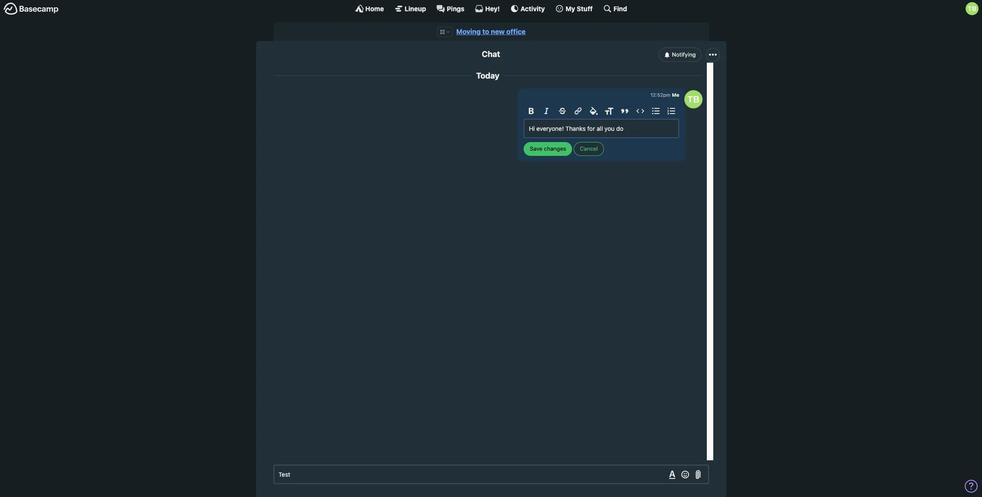 Task type: locate. For each thing, give the bounding box(es) containing it.
None submit
[[524, 142, 572, 156]]

do
[[616, 125, 624, 132]]

for
[[588, 125, 595, 132]]

find button
[[603, 4, 627, 13]]

notifying link
[[659, 48, 702, 62]]

notifying
[[672, 51, 696, 58]]

moving to new office
[[457, 28, 526, 35]]

my stuff
[[566, 5, 593, 12]]

today
[[476, 71, 500, 80]]

lineup
[[405, 5, 426, 12]]

Hi everyone! Thanks for all you do text field
[[524, 119, 680, 138]]

lineup link
[[395, 4, 426, 13]]

office
[[507, 28, 526, 35]]

my
[[566, 5, 575, 12]]

find
[[614, 5, 627, 12]]

12:52pm
[[651, 92, 671, 98]]

switch accounts image
[[3, 2, 59, 16]]

main element
[[0, 0, 982, 17]]

thanks
[[566, 125, 586, 132]]

activity link
[[510, 4, 545, 13]]

my stuff button
[[555, 4, 593, 13]]

activity
[[521, 5, 545, 12]]

moving to new office link
[[457, 28, 526, 35]]

new
[[491, 28, 505, 35]]



Task type: describe. For each thing, give the bounding box(es) containing it.
chat
[[482, 49, 500, 59]]

moving
[[457, 28, 481, 35]]

cancel
[[580, 145, 598, 152]]

12:52pm link
[[651, 92, 671, 98]]

hi
[[529, 125, 535, 132]]

hey! button
[[475, 4, 500, 13]]

stuff
[[577, 5, 593, 12]]

tim burton image
[[684, 90, 703, 108]]

cancel link
[[574, 142, 604, 156]]

12:52pm element
[[651, 92, 671, 98]]

everyone!
[[537, 125, 564, 132]]

hi everyone! thanks for all you do
[[529, 125, 624, 132]]

home
[[365, 5, 384, 12]]

pings
[[447, 5, 465, 12]]

home link
[[355, 4, 384, 13]]

hey!
[[485, 5, 500, 12]]

tim burton image
[[966, 2, 979, 15]]

to
[[483, 28, 489, 35]]

you
[[605, 125, 615, 132]]

all
[[597, 125, 603, 132]]

Test text field
[[273, 465, 709, 485]]

pings button
[[437, 4, 465, 13]]

test
[[279, 471, 290, 478]]



Task type: vqa. For each thing, say whether or not it's contained in the screenshot.
the topmost IN
no



